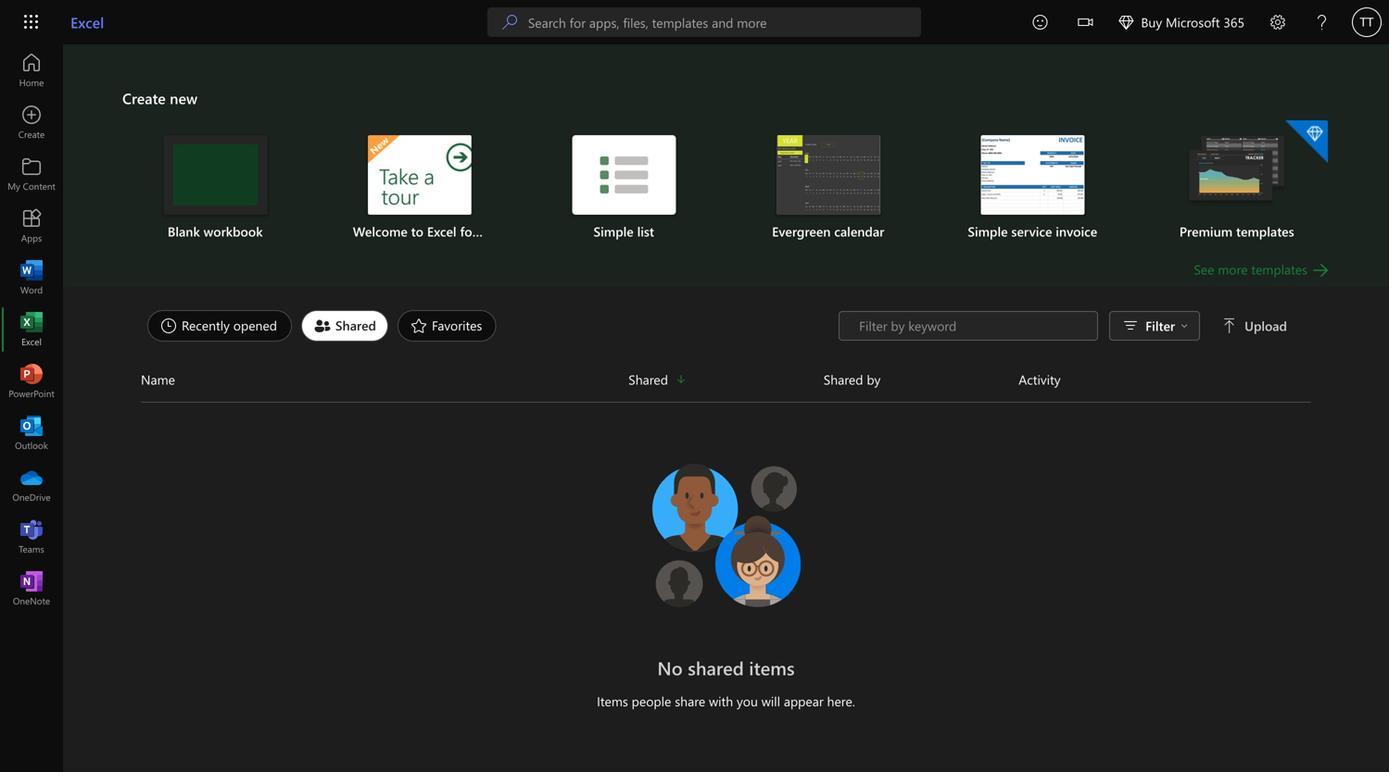 Task type: describe. For each thing, give the bounding box(es) containing it.
upload
[[1245, 317, 1287, 335]]

templates inside 'button'
[[1251, 261, 1308, 278]]


[[1222, 319, 1237, 334]]

items
[[749, 656, 795, 681]]

recently opened element
[[147, 310, 292, 342]]

workbook
[[204, 223, 263, 240]]

you
[[737, 693, 758, 710]]

welcome to excel for the web image
[[368, 135, 471, 215]]

share
[[675, 693, 705, 710]]

premium
[[1180, 223, 1233, 240]]

premium templates image
[[1185, 135, 1289, 208]]

items people share with you will appear here. status
[[433, 693, 1019, 711]]

tab list inside no shared items main content
[[143, 306, 839, 347]]

onedrive image
[[22, 476, 41, 495]]

powerpoint image
[[22, 373, 41, 391]]

favorites
[[432, 317, 482, 334]]

navigation inside no shared items application
[[0, 44, 63, 615]]

simple service invoice element
[[942, 135, 1124, 241]]

name button
[[141, 365, 629, 395]]

 upload
[[1222, 317, 1287, 335]]

will
[[761, 693, 780, 710]]

simple for simple list
[[594, 223, 634, 240]]

home image
[[22, 61, 41, 80]]

excel inside excel banner
[[70, 12, 104, 32]]

filter 
[[1146, 317, 1188, 335]]

blank workbook
[[168, 223, 263, 240]]

buy
[[1141, 13, 1162, 31]]

 buy microsoft 365
[[1119, 13, 1245, 31]]

new
[[170, 88, 197, 108]]

shared
[[688, 656, 744, 681]]


[[1078, 15, 1093, 30]]

tt button
[[1345, 0, 1389, 44]]

no shared items application
[[0, 44, 1389, 773]]

activity, column 4 of 4 column header
[[1019, 365, 1311, 395]]

shared inside tab
[[335, 317, 376, 334]]

see
[[1194, 261, 1214, 278]]

status containing filter
[[839, 311, 1291, 341]]

create
[[122, 88, 166, 108]]

see more templates button
[[1194, 259, 1330, 280]]

shared element
[[301, 310, 388, 342]]

name
[[141, 371, 175, 388]]

evergreen calendar
[[772, 223, 884, 240]]

row inside no shared items main content
[[141, 365, 1311, 403]]

welcome to excel for the web
[[353, 223, 528, 240]]

Filter by keyword text field
[[857, 317, 1088, 335]]

service
[[1011, 223, 1052, 240]]

shared by button
[[824, 365, 1019, 395]]

simple list image
[[572, 135, 676, 215]]

simple list
[[594, 223, 654, 240]]

here.
[[827, 693, 855, 710]]

word image
[[22, 269, 41, 287]]



Task type: vqa. For each thing, say whether or not it's contained in the screenshot.
agile
no



Task type: locate. For each thing, give the bounding box(es) containing it.
premium templates element
[[1146, 120, 1328, 241]]

favorites element
[[398, 310, 496, 342]]

calendar
[[834, 223, 884, 240]]

excel inside the welcome to excel for the web element
[[427, 223, 456, 240]]

empty state icon image
[[643, 455, 809, 622]]

none search field inside excel banner
[[487, 7, 921, 37]]

tab list containing recently opened
[[143, 306, 839, 347]]

excel
[[70, 12, 104, 32], [427, 223, 456, 240]]

simple for simple service invoice
[[968, 223, 1008, 240]]

list containing blank workbook
[[122, 119, 1330, 259]]

tt
[[1360, 15, 1374, 29]]

teams image
[[22, 528, 41, 547]]

1 horizontal spatial excel
[[427, 223, 456, 240]]

list
[[637, 223, 654, 240]]

items
[[597, 693, 628, 710]]

apps image
[[22, 217, 41, 235]]

row containing name
[[141, 365, 1311, 403]]

welcome to excel for the web element
[[329, 135, 528, 241]]

1 horizontal spatial shared
[[629, 371, 668, 388]]

shared tab
[[296, 310, 393, 342]]

premium templates
[[1180, 223, 1294, 240]]

simple service invoice image
[[981, 135, 1084, 215]]

no shared items status
[[433, 656, 1019, 682]]

by
[[867, 371, 881, 388]]

invoice
[[1056, 223, 1097, 240]]

welcome
[[353, 223, 408, 240]]

status
[[839, 311, 1291, 341]]

no shared items
[[657, 656, 795, 681]]

simple inside simple service invoice element
[[968, 223, 1008, 240]]

templates up see more templates 'button'
[[1236, 223, 1294, 240]]

templates inside "element"
[[1236, 223, 1294, 240]]

recently opened
[[182, 317, 277, 334]]

evergreen
[[772, 223, 831, 240]]

365
[[1224, 13, 1245, 31]]

filter
[[1146, 317, 1175, 335]]

with
[[709, 693, 733, 710]]

1 vertical spatial templates
[[1251, 261, 1308, 278]]

tab list
[[143, 306, 839, 347]]

no
[[657, 656, 683, 681]]

the
[[481, 223, 500, 240]]

0 horizontal spatial simple
[[594, 223, 634, 240]]

simple
[[594, 223, 634, 240], [968, 223, 1008, 240]]

shared button
[[629, 365, 824, 395]]

shared for shared by
[[824, 371, 863, 388]]

shared
[[335, 317, 376, 334], [629, 371, 668, 388], [824, 371, 863, 388]]

items people share with you will appear here.
[[597, 693, 855, 710]]

excel image
[[22, 321, 41, 339]]

simple service invoice
[[968, 223, 1097, 240]]

for
[[460, 223, 477, 240]]

list inside no shared items main content
[[122, 119, 1330, 259]]

more
[[1218, 261, 1248, 278]]

simple left service
[[968, 223, 1008, 240]]

0 horizontal spatial shared
[[335, 317, 376, 334]]

web
[[503, 223, 528, 240]]

excel banner
[[0, 0, 1389, 48]]

list
[[122, 119, 1330, 259]]

Search box. Suggestions appear as you type. search field
[[528, 7, 921, 37]]

templates right more
[[1251, 261, 1308, 278]]

row
[[141, 365, 1311, 403]]

evergreen calendar element
[[737, 135, 919, 241]]

favorites tab
[[393, 310, 501, 342]]

evergreen calendar image
[[776, 135, 880, 215]]

microsoft
[[1166, 13, 1220, 31]]

no shared items main content
[[63, 44, 1389, 730]]

0 horizontal spatial excel
[[70, 12, 104, 32]]

activity
[[1019, 371, 1061, 388]]

simple inside simple list element
[[594, 223, 634, 240]]

shared for shared button
[[629, 371, 668, 388]]

1 horizontal spatial simple
[[968, 223, 1008, 240]]

0 vertical spatial excel
[[70, 12, 104, 32]]


[[1119, 15, 1134, 30]]

2 simple from the left
[[968, 223, 1008, 240]]

create image
[[22, 113, 41, 132]]

 button
[[1063, 0, 1108, 48]]

to
[[411, 223, 423, 240]]

onenote image
[[22, 580, 41, 599]]

0 vertical spatial templates
[[1236, 223, 1294, 240]]

1 vertical spatial excel
[[427, 223, 456, 240]]

shared by
[[824, 371, 881, 388]]

people
[[632, 693, 671, 710]]

navigation
[[0, 44, 63, 615]]

outlook image
[[22, 424, 41, 443]]

blank
[[168, 223, 200, 240]]

appear
[[784, 693, 824, 710]]

recently
[[182, 317, 230, 334]]

opened
[[233, 317, 277, 334]]

simple list element
[[533, 135, 715, 241]]

templates
[[1236, 223, 1294, 240], [1251, 261, 1308, 278]]

simple left list
[[594, 223, 634, 240]]

my content image
[[22, 165, 41, 183]]

2 horizontal spatial shared
[[824, 371, 863, 388]]

blank workbook element
[[124, 135, 306, 241]]

None search field
[[487, 7, 921, 37]]

see more templates
[[1194, 261, 1308, 278]]


[[1181, 322, 1188, 330]]

1 simple from the left
[[594, 223, 634, 240]]

recently opened tab
[[143, 310, 296, 342]]

create new
[[122, 88, 197, 108]]

premium templates diamond image
[[1285, 120, 1328, 163]]



